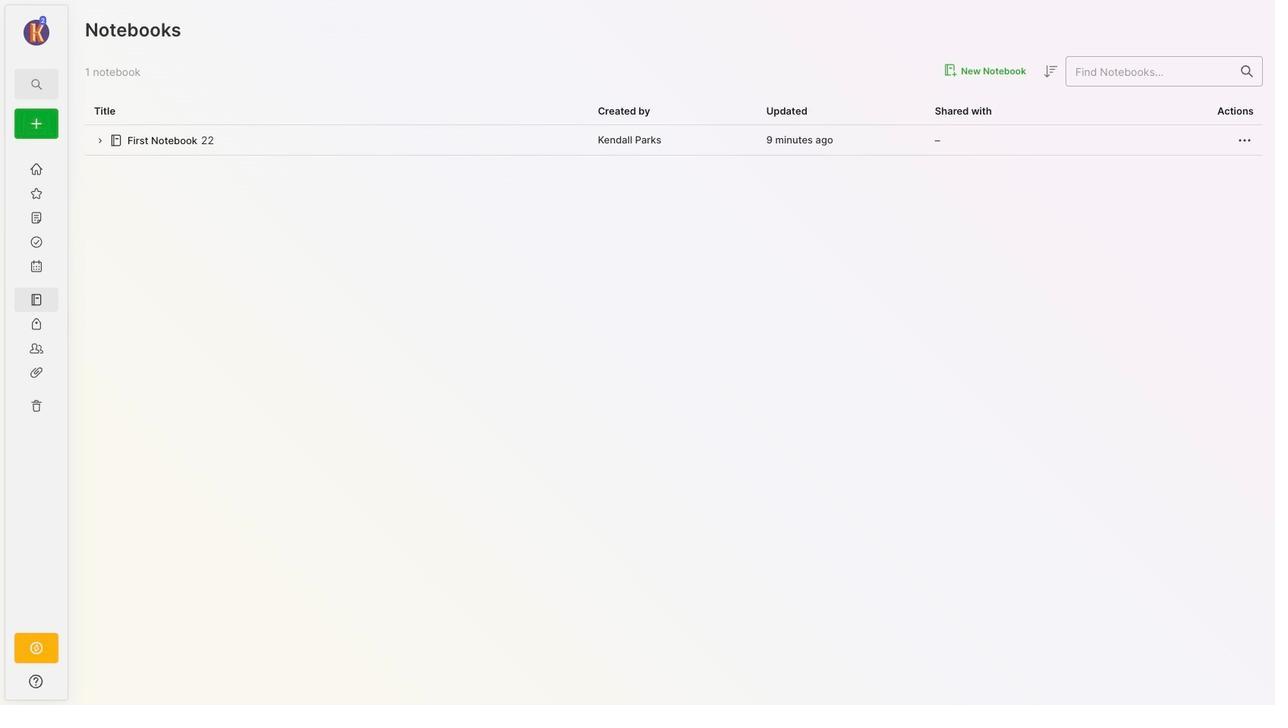 Task type: locate. For each thing, give the bounding box(es) containing it.
tree
[[5, 148, 68, 619]]

WHAT'S NEW field
[[5, 670, 68, 694]]

tree inside main element
[[5, 148, 68, 619]]

sort options image
[[1042, 62, 1060, 81]]

upgrade image
[[27, 639, 46, 657]]

home image
[[29, 162, 44, 177]]

main element
[[0, 0, 73, 705]]

row
[[85, 125, 1263, 156]]



Task type: vqa. For each thing, say whether or not it's contained in the screenshot.
"tree"
yes



Task type: describe. For each thing, give the bounding box(es) containing it.
click to expand image
[[66, 677, 78, 695]]

Find Notebooks… text field
[[1067, 59, 1232, 84]]

edit search image
[[27, 75, 46, 93]]

Sort field
[[1042, 62, 1060, 81]]

more actions image
[[1236, 131, 1254, 149]]

Account field
[[5, 14, 68, 48]]

More actions field
[[1236, 131, 1254, 149]]

arrow image
[[94, 135, 106, 147]]



